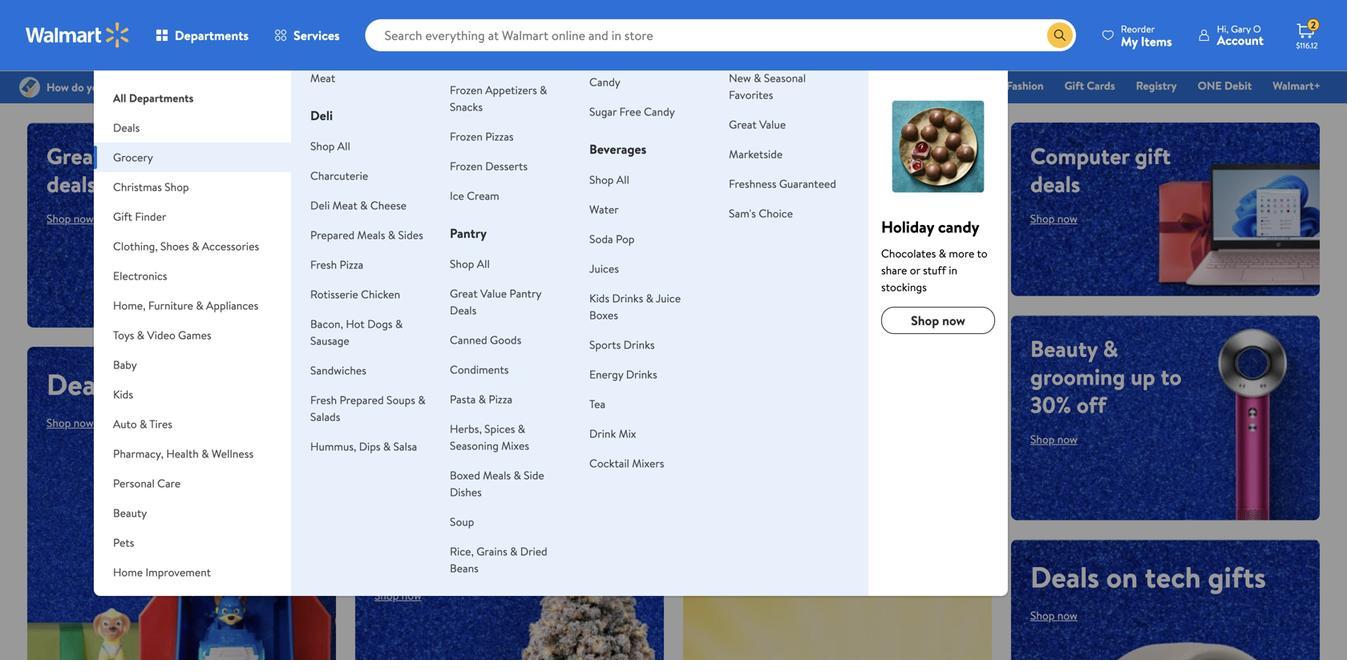 Task type: describe. For each thing, give the bounding box(es) containing it.
prepared meals & sides
[[310, 227, 423, 243]]

hi, gary o account
[[1217, 22, 1264, 49]]

accessories
[[202, 239, 259, 254]]

& inside beauty & grooming up to 30% off
[[1103, 333, 1118, 364]]

more
[[949, 246, 974, 261]]

great for great value pantry deals
[[450, 286, 478, 301]]

sandwiches link
[[310, 363, 366, 378]]

2
[[1311, 18, 1316, 32]]

shop all for deli
[[310, 138, 350, 154]]

now for great home deals
[[74, 211, 94, 227]]

soda pop
[[589, 231, 635, 247]]

pasta & pizza
[[450, 392, 512, 407]]

bacon, hot dogs & sausage
[[310, 316, 403, 349]]

& inside organic & plant based meat
[[352, 53, 359, 69]]

gift for gift finder
[[113, 209, 132, 225]]

dried
[[520, 544, 547, 560]]

kids for kids drinks & juice boxes
[[589, 291, 609, 306]]

canned goods
[[450, 332, 521, 348]]

soups
[[386, 392, 415, 408]]

account
[[1217, 31, 1264, 49]]

personal care button
[[94, 469, 291, 499]]

all for deli
[[337, 138, 350, 154]]

deals for deals on tech gifts
[[1030, 557, 1099, 597]]

kids button
[[94, 380, 291, 410]]

now for yep, new deals!
[[429, 432, 455, 452]]

to inside holiday candy chocolates & more to share or stuff in stockings
[[977, 246, 988, 261]]

now for deals on tech gifts
[[1057, 608, 1078, 624]]

baby button
[[94, 350, 291, 380]]

deals inside great value pantry deals
[[450, 303, 477, 318]]

care
[[157, 476, 181, 492]]

up to 30% off seasonal decor
[[374, 518, 518, 577]]

off for up to 65% off
[[838, 517, 876, 557]]

beauty for beauty & grooming up to 30% off
[[1030, 333, 1098, 364]]

desserts
[[485, 158, 528, 174]]

o
[[1253, 22, 1261, 36]]

frozen pizzas
[[450, 129, 514, 144]]

christmas for christmas shop link
[[719, 78, 768, 93]]

hummus, dips & salsa link
[[310, 439, 417, 455]]

charcuterie
[[310, 168, 368, 184]]

frozen desserts link
[[450, 158, 528, 174]]

beverages
[[589, 140, 646, 158]]

seasonal
[[764, 70, 806, 86]]

departments inside all departments link
[[129, 90, 194, 106]]

baby
[[113, 357, 137, 373]]

shop inside christmas shop link
[[771, 78, 795, 93]]

patio
[[113, 595, 138, 610]]

prepared inside fresh prepared soups & salads
[[340, 392, 384, 408]]

appetizers
[[485, 82, 537, 98]]

sour
[[670, 57, 692, 73]]

meals for prepared
[[357, 227, 385, 243]]

auto
[[113, 417, 137, 432]]

drinks for energy
[[626, 367, 657, 382]]

rice,
[[450, 544, 474, 560]]

value for shop all
[[480, 286, 507, 301]]

mixers
[[632, 456, 664, 471]]

registry link
[[1129, 77, 1184, 94]]

fruit
[[589, 57, 612, 73]]

gift finder
[[113, 209, 166, 225]]

fresh pizza link
[[310, 257, 363, 273]]

fashion link
[[999, 77, 1051, 94]]

sausage
[[310, 333, 349, 349]]

shop inside shop now link
[[394, 432, 425, 452]]

on for tech
[[1106, 557, 1138, 597]]

new
[[729, 70, 751, 86]]

services button
[[261, 16, 352, 55]]

patio & garden
[[113, 595, 187, 610]]

salads
[[310, 409, 340, 425]]

all for beverages
[[616, 172, 629, 188]]

sugar
[[589, 104, 617, 119]]

shop all link for deli
[[310, 138, 350, 154]]

pharmacy, health & wellness button
[[94, 439, 291, 469]]

clothing, shoes & accessories button
[[94, 232, 291, 261]]

clothing, shoes & accessories
[[113, 239, 259, 254]]

essentials
[[575, 78, 623, 93]]

in
[[949, 263, 957, 278]]

flavored
[[615, 57, 657, 73]]

now for computer gift deals
[[1057, 211, 1078, 227]]

grocery for grocery
[[113, 150, 153, 165]]

rotisserie chicken
[[310, 287, 400, 302]]

decor
[[462, 546, 518, 577]]

gifts for deals on toy gifts
[[208, 364, 266, 404]]

rice, grains & dried beans link
[[450, 544, 547, 576]]

great for great value
[[729, 117, 757, 132]]

gifts for deals on tech gifts
[[1208, 557, 1266, 597]]

tea link
[[589, 396, 605, 412]]

& right furniture
[[196, 298, 203, 314]]

juice
[[656, 291, 681, 306]]

shop all link for pantry
[[450, 256, 490, 272]]

holiday
[[881, 216, 934, 238]]

cream
[[467, 188, 499, 204]]

& inside fresh prepared soups & salads
[[418, 392, 425, 408]]

frozen for frozen desserts
[[450, 158, 483, 174]]

up for up to 65% off
[[702, 517, 739, 557]]

shop now link for up to 30% off seasonal decor
[[374, 588, 422, 604]]

home
[[107, 140, 162, 172]]

grocery for grocery & essentials
[[523, 78, 562, 93]]

pizzas
[[485, 129, 514, 144]]

video
[[147, 328, 175, 343]]

pop
[[616, 231, 635, 247]]

up for up to 30% off seasonal decor
[[374, 518, 403, 549]]

guaranteed
[[779, 176, 836, 192]]

one debit link
[[1190, 77, 1259, 94]]

personal
[[113, 476, 155, 492]]

shop all for pantry
[[450, 256, 490, 272]]

walmart image
[[26, 22, 130, 48]]

frozen for frozen appetizers & snacks
[[450, 82, 483, 98]]

1 vertical spatial meat
[[332, 198, 357, 213]]

off for up to 30% off seasonal decor
[[481, 518, 511, 549]]

Walmart Site-Wide search field
[[365, 19, 1076, 51]]

christmas for christmas shop dropdown button
[[113, 179, 162, 195]]

reorder
[[1121, 22, 1155, 36]]

home improvement
[[113, 565, 211, 581]]

items
[[1141, 32, 1172, 50]]

& inside bacon, hot dogs & sausage
[[395, 316, 403, 332]]

shop now link for beauty & grooming up to 30% off
[[1030, 432, 1078, 447]]

deli for deli meat & cheese
[[310, 198, 330, 213]]

games
[[178, 328, 211, 343]]

one debit
[[1198, 78, 1252, 93]]

shop now for beauty & grooming up to 30% off
[[1030, 432, 1078, 447]]

& right dips
[[383, 439, 391, 455]]

shop now for deals on toy gifts
[[47, 415, 94, 431]]

& inside rice, grains & dried beans
[[510, 544, 518, 560]]

cheese
[[370, 198, 407, 213]]

all up home
[[113, 90, 126, 106]]

great value pantry deals link
[[450, 286, 541, 318]]

drinks for sports
[[624, 337, 655, 353]]

& right shoes
[[192, 239, 199, 254]]

to inside up to 30% off seasonal decor
[[408, 518, 429, 549]]

grocery image
[[881, 90, 995, 204]]

drink
[[589, 426, 616, 442]]

shop now link for yep, new deals!
[[374, 423, 474, 462]]

grocery & essentials
[[523, 78, 623, 93]]

hummus,
[[310, 439, 356, 455]]

& inside boxed meals & side dishes
[[514, 468, 521, 483]]

holiday candy chocolates & more to share or stuff in stockings
[[881, 216, 988, 295]]

seasonal
[[374, 546, 456, 577]]

all for pantry
[[477, 256, 490, 272]]

1 horizontal spatial candy
[[644, 104, 675, 119]]

electronics for the electronics dropdown button
[[113, 268, 167, 284]]

shop now link for great home deals
[[47, 211, 94, 227]]

home
[[113, 565, 143, 581]]

beauty for beauty
[[113, 506, 147, 521]]

search icon image
[[1053, 29, 1066, 42]]



Task type: vqa. For each thing, say whether or not it's contained in the screenshot.
Fresh Prepared Soups & Salads link
yes



Task type: locate. For each thing, give the bounding box(es) containing it.
1 horizontal spatial shop all link
[[450, 256, 490, 272]]

1 vertical spatial value
[[480, 286, 507, 301]]

2 vertical spatial drinks
[[626, 367, 657, 382]]

pantry down ice cream in the left of the page
[[450, 225, 487, 242]]

electronics for electronics link
[[816, 78, 871, 93]]

fresh prepared soups & salads
[[310, 392, 425, 425]]

& left 'essentials'
[[565, 78, 573, 93]]

walmart+ link
[[1266, 77, 1328, 94]]

to right up
[[1161, 361, 1182, 393]]

0 vertical spatial meat
[[310, 70, 335, 86]]

1 horizontal spatial shop all
[[450, 256, 490, 272]]

30%
[[1030, 389, 1071, 421], [434, 518, 475, 549]]

on up auto & tires
[[122, 364, 154, 404]]

& right dogs
[[395, 316, 403, 332]]

& left dried
[[510, 544, 518, 560]]

& inside new & seasonal favorites
[[754, 70, 761, 86]]

pizza up rotisserie chicken
[[340, 257, 363, 273]]

0 vertical spatial meals
[[357, 227, 385, 243]]

deals button
[[94, 113, 291, 143]]

0 vertical spatial kids
[[589, 291, 609, 306]]

0 vertical spatial shop all link
[[310, 138, 350, 154]]

deals inside dropdown button
[[113, 120, 140, 136]]

drinks
[[612, 291, 643, 306], [624, 337, 655, 353], [626, 367, 657, 382]]

beauty inside beauty & grooming up to 30% off
[[1030, 333, 1098, 364]]

shop
[[771, 78, 795, 93], [310, 138, 335, 154], [589, 172, 614, 188], [165, 179, 189, 195], [47, 211, 71, 227], [1030, 211, 1055, 227], [450, 256, 474, 272], [911, 312, 939, 330], [47, 415, 71, 431], [1030, 432, 1055, 447], [394, 432, 425, 452], [374, 588, 399, 604], [1030, 608, 1055, 624]]

yep, new deals!
[[374, 353, 625, 406]]

& inside dropdown button
[[137, 328, 144, 343]]

2 vertical spatial shop all link
[[450, 256, 490, 272]]

deli down organic
[[310, 107, 333, 124]]

to inside beauty & grooming up to 30% off
[[1161, 361, 1182, 393]]

frozen for frozen pizzas
[[450, 129, 483, 144]]

frozen up "snacks"
[[450, 82, 483, 98]]

1 horizontal spatial gifts
[[1208, 557, 1266, 597]]

0 horizontal spatial gifts
[[208, 364, 266, 404]]

0 horizontal spatial deals
[[47, 168, 96, 200]]

christmas inside christmas shop dropdown button
[[113, 179, 162, 195]]

1 horizontal spatial beauty
[[1030, 333, 1098, 364]]

0 horizontal spatial up
[[374, 518, 403, 549]]

freshness
[[729, 176, 776, 192]]

electronics button
[[94, 261, 291, 291]]

off right 65%
[[838, 517, 876, 557]]

1 vertical spatial christmas shop
[[113, 179, 189, 195]]

3 frozen from the top
[[450, 158, 483, 174]]

gift for gift cards
[[1064, 78, 1084, 93]]

canned
[[450, 332, 487, 348]]

2 vertical spatial shop all
[[450, 256, 490, 272]]

departments up deals dropdown button
[[129, 90, 194, 106]]

drink mix
[[589, 426, 636, 442]]

frozen down "snacks"
[[450, 129, 483, 144]]

0 vertical spatial frozen
[[450, 82, 483, 98]]

all down beverages
[[616, 172, 629, 188]]

deals for deals dropdown button
[[113, 120, 140, 136]]

& left plant
[[352, 53, 359, 69]]

2 horizontal spatial great
[[729, 117, 757, 132]]

reorder my items
[[1121, 22, 1172, 50]]

1 horizontal spatial value
[[759, 117, 786, 132]]

fresh prepared soups & salads link
[[310, 392, 425, 425]]

gift inside gift cards link
[[1064, 78, 1084, 93]]

spices
[[484, 421, 515, 437]]

$116.12
[[1296, 40, 1318, 51]]

frozen inside frozen appetizers & snacks
[[450, 82, 483, 98]]

30% inside up to 30% off seasonal decor
[[434, 518, 475, 549]]

1 vertical spatial christmas
[[113, 179, 162, 195]]

1 vertical spatial beauty
[[113, 506, 147, 521]]

1 horizontal spatial up
[[702, 517, 739, 557]]

beauty inside dropdown button
[[113, 506, 147, 521]]

0 vertical spatial on
[[122, 364, 154, 404]]

1 horizontal spatial meals
[[483, 468, 511, 483]]

all up charcuterie in the top left of the page
[[337, 138, 350, 154]]

deals inside the great home deals
[[47, 168, 96, 200]]

juices link
[[589, 261, 619, 277]]

0 horizontal spatial on
[[122, 364, 154, 404]]

home, furniture & appliances
[[113, 298, 258, 314]]

0 horizontal spatial 30%
[[434, 518, 475, 549]]

deals for 'deals' link
[[475, 78, 502, 93]]

value up marketside
[[759, 117, 786, 132]]

shop now
[[47, 211, 94, 227], [1030, 211, 1078, 227], [911, 312, 965, 330], [47, 415, 94, 431], [1030, 432, 1078, 447], [394, 432, 455, 452], [374, 588, 422, 604], [1030, 608, 1078, 624]]

0 vertical spatial grocery
[[523, 78, 562, 93]]

christmas shop for christmas shop dropdown button
[[113, 179, 189, 195]]

0 horizontal spatial great
[[47, 140, 102, 172]]

deals for deals on toy gifts
[[47, 168, 96, 200]]

0 horizontal spatial candy
[[589, 74, 620, 90]]

great inside great value pantry deals
[[450, 286, 478, 301]]

tech
[[1145, 557, 1201, 597]]

home,
[[113, 298, 146, 314]]

grocery & essentials link
[[516, 77, 630, 94]]

on left tech
[[1106, 557, 1138, 597]]

1 vertical spatial great
[[47, 140, 102, 172]]

herbs, spices & seasoning mixes link
[[450, 421, 529, 454]]

1 horizontal spatial christmas
[[719, 78, 768, 93]]

shop all link up great value pantry deals link
[[450, 256, 490, 272]]

value up canned goods
[[480, 286, 507, 301]]

0 vertical spatial great
[[729, 117, 757, 132]]

1 vertical spatial gifts
[[1208, 557, 1266, 597]]

deli for deli
[[310, 107, 333, 124]]

salsa
[[393, 439, 417, 455]]

& inside frozen appetizers & snacks
[[540, 82, 547, 98]]

1 horizontal spatial off
[[838, 517, 876, 557]]

drinks right energy
[[626, 367, 657, 382]]

cocktail
[[589, 456, 629, 471]]

0 horizontal spatial electronics
[[113, 268, 167, 284]]

& right new
[[754, 70, 761, 86]]

1 vertical spatial fresh
[[310, 392, 337, 408]]

frozen up ice cream link
[[450, 158, 483, 174]]

now for beauty & grooming up to 30% off
[[1057, 432, 1078, 447]]

1 horizontal spatial christmas shop
[[719, 78, 795, 93]]

great inside the great home deals
[[47, 140, 102, 172]]

fresh inside fresh prepared soups & salads
[[310, 392, 337, 408]]

pantry inside great value pantry deals
[[509, 286, 541, 301]]

kids inside the kids drinks & juice boxes
[[589, 291, 609, 306]]

prepared down the sandwiches link on the bottom left
[[340, 392, 384, 408]]

off right soup
[[481, 518, 511, 549]]

meat down charcuterie in the top left of the page
[[332, 198, 357, 213]]

fresh up rotisserie
[[310, 257, 337, 273]]

to right more
[[977, 246, 988, 261]]

0 horizontal spatial pantry
[[450, 225, 487, 242]]

0 vertical spatial christmas shop
[[719, 78, 795, 93]]

kids up auto
[[113, 387, 133, 403]]

now inside shop now link
[[429, 432, 455, 452]]

0 horizontal spatial grocery
[[113, 150, 153, 165]]

soup
[[450, 514, 474, 530]]

candy down fruit at the left top of page
[[589, 74, 620, 90]]

drinks up energy drinks
[[624, 337, 655, 353]]

1 frozen from the top
[[450, 82, 483, 98]]

christmas shop button
[[94, 172, 291, 202]]

& left the tires
[[140, 417, 147, 432]]

0 horizontal spatial shop all
[[310, 138, 350, 154]]

prepared up the fresh pizza 'link' at the left of the page
[[310, 227, 355, 243]]

meat inside organic & plant based meat
[[310, 70, 335, 86]]

1 vertical spatial pizza
[[489, 392, 512, 407]]

christmas inside christmas shop link
[[719, 78, 768, 93]]

shop now for up to 30% off seasonal decor
[[374, 588, 422, 604]]

0 horizontal spatial kids
[[113, 387, 133, 403]]

or
[[910, 263, 920, 278]]

1 vertical spatial prepared
[[340, 392, 384, 408]]

dishes
[[450, 485, 482, 500]]

pharmacy,
[[113, 446, 164, 462]]

stuff
[[923, 263, 946, 278]]

pets button
[[94, 528, 291, 558]]

electronics down clothing,
[[113, 268, 167, 284]]

0 vertical spatial drinks
[[612, 291, 643, 306]]

to left soup
[[408, 518, 429, 549]]

shop all link for beverages
[[589, 172, 629, 188]]

deals link
[[468, 77, 510, 94]]

fresh pizza
[[310, 257, 363, 273]]

2 horizontal spatial shop all link
[[589, 172, 629, 188]]

0 vertical spatial prepared
[[310, 227, 355, 243]]

up to 65% off
[[702, 517, 876, 557]]

& left cheese
[[360, 198, 368, 213]]

0 horizontal spatial pizza
[[340, 257, 363, 273]]

shop now link for deals on toy gifts
[[47, 415, 94, 431]]

1 vertical spatial deli
[[310, 198, 330, 213]]

0 horizontal spatial christmas shop
[[113, 179, 189, 195]]

pizza up the spices
[[489, 392, 512, 407]]

0 vertical spatial deli
[[310, 107, 333, 124]]

0 vertical spatial value
[[759, 117, 786, 132]]

departments inside departments "dropdown button"
[[175, 26, 249, 44]]

1 vertical spatial candy
[[644, 104, 675, 119]]

& left sour
[[660, 57, 667, 73]]

1 vertical spatial meals
[[483, 468, 511, 483]]

kids drinks & juice boxes
[[589, 291, 681, 323]]

1 vertical spatial departments
[[129, 90, 194, 106]]

pets
[[113, 535, 134, 551]]

1 vertical spatial shop all
[[589, 172, 629, 188]]

deli down the charcuterie link
[[310, 198, 330, 213]]

registry
[[1136, 78, 1177, 93]]

great value pantry deals
[[450, 286, 541, 318]]

2 frozen from the top
[[450, 129, 483, 144]]

1 vertical spatial gift
[[113, 209, 132, 225]]

drinks inside the kids drinks & juice boxes
[[612, 291, 643, 306]]

shop now for computer gift deals
[[1030, 211, 1078, 227]]

kids for kids
[[113, 387, 133, 403]]

1 vertical spatial grocery
[[113, 150, 153, 165]]

toys
[[113, 328, 134, 343]]

1 vertical spatial electronics
[[113, 268, 167, 284]]

shop all link up water 'link'
[[589, 172, 629, 188]]

& up stuff
[[939, 246, 946, 261]]

water link
[[589, 202, 619, 217]]

kids inside dropdown button
[[113, 387, 133, 403]]

& left side
[[514, 468, 521, 483]]

tea
[[589, 396, 605, 412]]

1 horizontal spatial on
[[1106, 557, 1138, 597]]

fresh up salads
[[310, 392, 337, 408]]

1 horizontal spatial deals
[[1030, 168, 1080, 200]]

great for great home deals
[[47, 140, 102, 172]]

chocolates
[[881, 246, 936, 261]]

grocery
[[523, 78, 562, 93], [113, 150, 153, 165]]

clothing,
[[113, 239, 158, 254]]

meals down deli meat & cheese
[[357, 227, 385, 243]]

& inside herbs, spices & seasoning mixes
[[518, 421, 525, 437]]

on for toy
[[122, 364, 154, 404]]

shop all link up charcuterie in the top left of the page
[[310, 138, 350, 154]]

0 horizontal spatial gift
[[113, 209, 132, 225]]

departments button
[[143, 16, 261, 55]]

shop all up great value pantry deals link
[[450, 256, 490, 272]]

great up canned
[[450, 286, 478, 301]]

marketside link
[[729, 146, 783, 162]]

1 deli from the top
[[310, 107, 333, 124]]

fruit flavored & sour candy
[[589, 57, 692, 90]]

fresh for fresh pizza
[[310, 257, 337, 273]]

pasta & pizza link
[[450, 392, 512, 407]]

& right "soups"
[[418, 392, 425, 408]]

shoes
[[160, 239, 189, 254]]

0 horizontal spatial meals
[[357, 227, 385, 243]]

electronics right seasonal
[[816, 78, 871, 93]]

& inside the kids drinks & juice boxes
[[646, 291, 653, 306]]

1 vertical spatial kids
[[113, 387, 133, 403]]

all departments link
[[94, 71, 291, 113]]

value for new & seasonal favorites
[[759, 117, 786, 132]]

shop now for yep, new deals!
[[394, 432, 455, 452]]

1 vertical spatial 30%
[[434, 518, 475, 549]]

deals for beauty & grooming up to 30% off
[[1030, 168, 1080, 200]]

electronics inside dropdown button
[[113, 268, 167, 284]]

meals inside boxed meals & side dishes
[[483, 468, 511, 483]]

value
[[759, 117, 786, 132], [480, 286, 507, 301]]

finder
[[135, 209, 166, 225]]

0 vertical spatial electronics
[[816, 78, 871, 93]]

meals
[[357, 227, 385, 243], [483, 468, 511, 483]]

0 vertical spatial beauty
[[1030, 333, 1098, 364]]

& up mixes
[[518, 421, 525, 437]]

Search search field
[[365, 19, 1076, 51]]

deals inside computer gift deals
[[1030, 168, 1080, 200]]

& left up
[[1103, 333, 1118, 364]]

stockings
[[881, 279, 927, 295]]

shop now link for deals on tech gifts
[[1030, 608, 1078, 624]]

0 vertical spatial pizza
[[340, 257, 363, 273]]

pantry up 'goods'
[[509, 286, 541, 301]]

christmas shop for christmas shop link
[[719, 78, 795, 93]]

30% inside beauty & grooming up to 30% off
[[1030, 389, 1071, 421]]

& right "toys"
[[137, 328, 144, 343]]

frozen appetizers & snacks link
[[450, 82, 547, 115]]

gift left cards
[[1064, 78, 1084, 93]]

fresh
[[310, 257, 337, 273], [310, 392, 337, 408]]

& left sides on the top left
[[388, 227, 395, 243]]

& right health
[[201, 446, 209, 462]]

0 vertical spatial christmas
[[719, 78, 768, 93]]

0 vertical spatial candy
[[589, 74, 620, 90]]

garden
[[151, 595, 187, 610]]

up
[[702, 517, 739, 557], [374, 518, 403, 549]]

gifts right tech
[[1208, 557, 1266, 597]]

1 up from the left
[[702, 517, 739, 557]]

1 vertical spatial drinks
[[624, 337, 655, 353]]

organic & plant based meat link
[[310, 53, 419, 86]]

computer
[[1030, 140, 1129, 172]]

kids up boxes
[[589, 291, 609, 306]]

furniture
[[148, 298, 193, 314]]

& left juice
[[646, 291, 653, 306]]

gifts right the toy
[[208, 364, 266, 404]]

sides
[[398, 227, 423, 243]]

shop now for great home deals
[[47, 211, 94, 227]]

debit
[[1224, 78, 1252, 93]]

0 vertical spatial 30%
[[1030, 389, 1071, 421]]

off inside beauty & grooming up to 30% off
[[1077, 389, 1106, 421]]

ice cream link
[[450, 188, 499, 204]]

now for up to 30% off seasonal decor
[[402, 588, 422, 604]]

pharmacy, health & wellness
[[113, 446, 253, 462]]

christmas shop inside dropdown button
[[113, 179, 189, 195]]

departments up all departments link
[[175, 26, 249, 44]]

0 horizontal spatial beauty
[[113, 506, 147, 521]]

1 horizontal spatial gift
[[1064, 78, 1084, 93]]

great down favorites
[[729, 117, 757, 132]]

0 horizontal spatial value
[[480, 286, 507, 301]]

now for deals on toy gifts
[[74, 415, 94, 431]]

shop all for beverages
[[589, 172, 629, 188]]

2 vertical spatial great
[[450, 286, 478, 301]]

1 vertical spatial pantry
[[509, 286, 541, 301]]

1 horizontal spatial kids
[[589, 291, 609, 306]]

canned goods link
[[450, 332, 521, 348]]

& inside holiday candy chocolates & more to share or stuff in stockings
[[939, 246, 946, 261]]

0 vertical spatial departments
[[175, 26, 249, 44]]

gift inside "gift finder" dropdown button
[[113, 209, 132, 225]]

up inside up to 30% off seasonal decor
[[374, 518, 403, 549]]

candy right free
[[644, 104, 675, 119]]

1 horizontal spatial pizza
[[489, 392, 512, 407]]

2 fresh from the top
[[310, 392, 337, 408]]

all departments
[[113, 90, 194, 106]]

1 vertical spatial frozen
[[450, 129, 483, 144]]

dogs
[[367, 316, 393, 332]]

meals right boxed
[[483, 468, 511, 483]]

value inside great value pantry deals
[[480, 286, 507, 301]]

1 horizontal spatial electronics
[[816, 78, 871, 93]]

off left up
[[1077, 389, 1106, 421]]

electronics link
[[809, 77, 878, 94]]

1 deals from the left
[[47, 168, 96, 200]]

meals for boxed
[[483, 468, 511, 483]]

1 fresh from the top
[[310, 257, 337, 273]]

& right pasta
[[478, 392, 486, 407]]

1 horizontal spatial grocery
[[523, 78, 562, 93]]

2 vertical spatial frozen
[[450, 158, 483, 174]]

0 horizontal spatial christmas
[[113, 179, 162, 195]]

shop all up charcuterie in the top left of the page
[[310, 138, 350, 154]]

0 vertical spatial gifts
[[208, 364, 266, 404]]

all up great value pantry deals link
[[477, 256, 490, 272]]

& inside fruit flavored & sour candy
[[660, 57, 667, 73]]

off inside up to 30% off seasonal decor
[[481, 518, 511, 549]]

0 vertical spatial fresh
[[310, 257, 337, 273]]

gift left 'finder'
[[113, 209, 132, 225]]

rice, grains & dried beans
[[450, 544, 547, 576]]

2 horizontal spatial off
[[1077, 389, 1106, 421]]

0 horizontal spatial shop all link
[[310, 138, 350, 154]]

& right patio
[[141, 595, 148, 610]]

0 vertical spatial gift
[[1064, 78, 1084, 93]]

2 horizontal spatial shop all
[[589, 172, 629, 188]]

deals for deals on toy gifts
[[47, 364, 115, 404]]

walmart+
[[1273, 78, 1321, 93]]

drinks for kids
[[612, 291, 643, 306]]

shop now link for computer gift deals
[[1030, 211, 1078, 227]]

1 vertical spatial on
[[1106, 557, 1138, 597]]

0 vertical spatial pantry
[[450, 225, 487, 242]]

sports
[[589, 337, 621, 353]]

2 deli from the top
[[310, 198, 330, 213]]

shop inside christmas shop dropdown button
[[165, 179, 189, 195]]

2 up from the left
[[374, 518, 403, 549]]

boxes
[[589, 307, 618, 323]]

great left home
[[47, 140, 102, 172]]

grocery inside dropdown button
[[113, 150, 153, 165]]

65%
[[780, 517, 831, 557]]

1 horizontal spatial 30%
[[1030, 389, 1071, 421]]

pasta
[[450, 392, 476, 407]]

shop all link
[[310, 138, 350, 154], [589, 172, 629, 188], [450, 256, 490, 272]]

candy inside fruit flavored & sour candy
[[589, 74, 620, 90]]

shop now for deals on tech gifts
[[1030, 608, 1078, 624]]

drinks up boxes
[[612, 291, 643, 306]]

1 horizontal spatial pantry
[[509, 286, 541, 301]]

0 vertical spatial shop all
[[310, 138, 350, 154]]

fresh for fresh prepared soups & salads
[[310, 392, 337, 408]]

& right appetizers
[[540, 82, 547, 98]]

favorites
[[729, 87, 773, 103]]

to left 65%
[[746, 517, 773, 557]]

2 deals from the left
[[1030, 168, 1080, 200]]

shop all up water 'link'
[[589, 172, 629, 188]]

0 horizontal spatial off
[[481, 518, 511, 549]]

1 vertical spatial shop all link
[[589, 172, 629, 188]]

meat
[[310, 70, 335, 86], [332, 198, 357, 213]]

meat down organic
[[310, 70, 335, 86]]

candy
[[938, 216, 979, 238]]

tires
[[149, 417, 172, 432]]

cocktail mixers
[[589, 456, 664, 471]]



